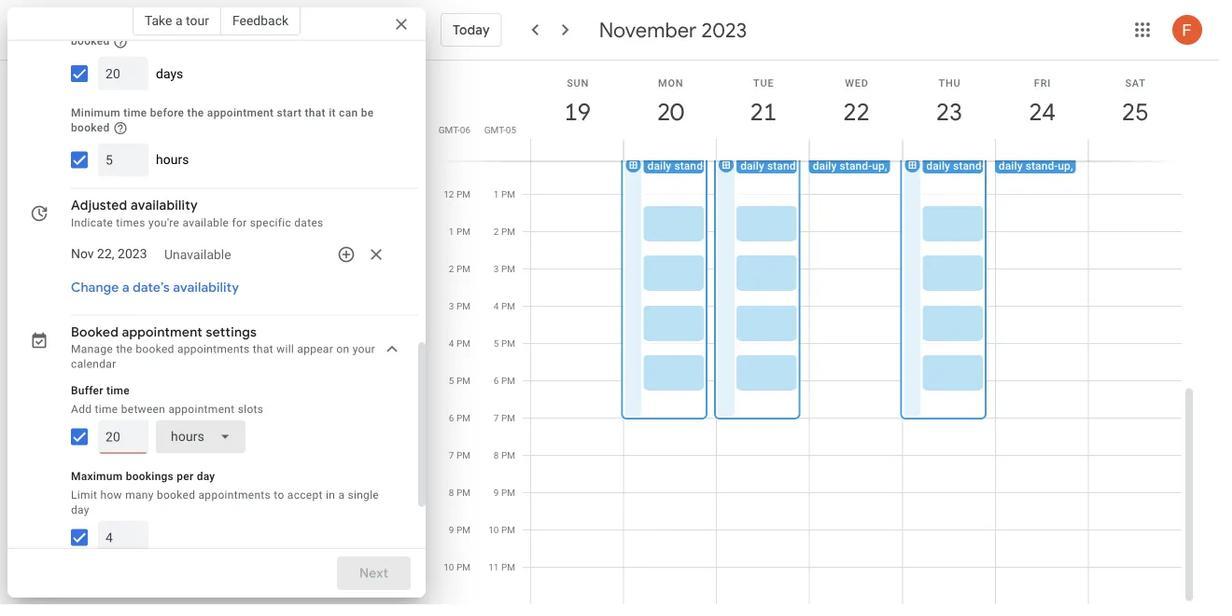 Task type: vqa. For each thing, say whether or not it's contained in the screenshot.


Task type: describe. For each thing, give the bounding box(es) containing it.
take a tour button
[[132, 6, 221, 35]]

advance
[[165, 20, 209, 33]]

gmt- for 05
[[484, 124, 506, 135]]

1 vertical spatial 5 pm
[[449, 375, 470, 386]]

adjusted
[[71, 198, 127, 215]]

time for maximum
[[126, 20, 150, 33]]

1 horizontal spatial 6
[[494, 375, 499, 386]]

1 vertical spatial 6 pm
[[449, 413, 470, 424]]

0 vertical spatial 8
[[494, 450, 499, 461]]

0 vertical spatial 12
[[488, 151, 499, 162]]

3 daily stand-up button from the left
[[923, 157, 1033, 174]]

2 up from the left
[[800, 159, 812, 172]]

mon
[[658, 77, 684, 89]]

limit
[[71, 489, 97, 502]]

dates
[[294, 217, 323, 230]]

time right add
[[95, 403, 118, 416]]

available
[[183, 217, 229, 230]]

0 horizontal spatial 1
[[449, 226, 454, 237]]

buffer time add time between appointment slots
[[71, 385, 264, 416]]

22
[[842, 97, 869, 127]]

0 horizontal spatial 4 pm
[[449, 338, 470, 349]]

11 for 11 am
[[443, 151, 454, 162]]

on
[[336, 344, 350, 357]]

1 , from the left
[[885, 159, 887, 172]]

your
[[353, 344, 375, 357]]

wed 22
[[842, 77, 869, 127]]

appointment inside minimum time before the appointment start that it can be booked
[[207, 107, 274, 120]]

start
[[277, 107, 302, 120]]

1 daily stand-up from the left
[[647, 159, 719, 172]]

Maximum bookings per day number field
[[105, 522, 141, 556]]

25
[[1121, 97, 1147, 127]]

3 daily from the left
[[813, 159, 837, 172]]

indicate
[[71, 217, 113, 230]]

11 for 11 pm
[[488, 562, 499, 573]]

0 vertical spatial 12 pm
[[488, 151, 515, 162]]

november 2023
[[599, 17, 747, 43]]

3 daily stand-up from the left
[[926, 159, 998, 172]]

1 vertical spatial 10 pm
[[444, 562, 470, 573]]

many
[[125, 489, 154, 502]]

0 horizontal spatial 2
[[449, 263, 454, 274]]

thursday, november 23 element
[[928, 91, 971, 133]]

0 vertical spatial 3 pm
[[494, 263, 515, 274]]

it
[[329, 107, 336, 120]]

sun
[[567, 77, 589, 89]]

thu
[[939, 77, 961, 89]]

2 daily stand-up , from the left
[[999, 159, 1076, 172]]

0 vertical spatial 7
[[494, 413, 499, 424]]

minimum
[[71, 107, 120, 120]]

3 up from the left
[[872, 159, 885, 172]]

1 daily stand-up , from the left
[[813, 159, 890, 172]]

2023
[[702, 17, 747, 43]]

23
[[935, 97, 962, 127]]

maximum for maximum bookings per day limit how many booked appointments to accept in a single day
[[71, 471, 123, 484]]

will
[[276, 344, 294, 357]]

add
[[71, 403, 92, 416]]

0 vertical spatial 9 pm
[[494, 487, 515, 499]]

a inside maximum bookings per day limit how many booked appointments to accept in a single day
[[338, 489, 345, 502]]

0 horizontal spatial 12
[[444, 189, 454, 200]]

1 horizontal spatial 8 pm
[[494, 450, 515, 461]]

the inside minimum time before the appointment start that it can be booked
[[187, 107, 204, 120]]

gmt-06
[[439, 124, 470, 135]]

feedback
[[232, 13, 289, 28]]

24 column header
[[995, 61, 1089, 161]]

appointment inside buffer time add time between appointment slots
[[168, 403, 235, 416]]

take
[[145, 13, 172, 28]]

that inside maximum time in advance that an appointment can be booked
[[212, 20, 233, 33]]

before
[[150, 107, 184, 120]]

sat
[[1125, 77, 1146, 89]]

unavailable
[[164, 247, 231, 263]]

per
[[177, 471, 194, 484]]

availability inside adjusted availability indicate times you're available for specific dates
[[131, 198, 198, 215]]

1 vertical spatial 6
[[449, 413, 454, 424]]

22 column header
[[809, 61, 903, 161]]

1 vertical spatial 9
[[449, 525, 454, 536]]

1 daily stand-up button from the left
[[644, 157, 754, 174]]

2 daily from the left
[[740, 159, 764, 172]]

Minimum amount of hours before the start of the appointment that it can be booked number field
[[105, 144, 141, 178]]

1 vertical spatial 8
[[449, 487, 454, 499]]

2 stand- from the left
[[767, 159, 800, 172]]

to
[[274, 489, 284, 502]]

1 horizontal spatial day
[[197, 471, 215, 484]]

1 horizontal spatial 5 pm
[[494, 338, 515, 349]]

an
[[236, 20, 249, 33]]

4 daily from the left
[[926, 159, 950, 172]]

days
[[156, 66, 183, 82]]

adjusted availability indicate times you're available for specific dates
[[71, 198, 323, 230]]

1 horizontal spatial 2 pm
[[494, 226, 515, 237]]

0 horizontal spatial 8 pm
[[449, 487, 470, 499]]

11 am
[[443, 151, 470, 162]]

change a date's availability
[[71, 280, 239, 297]]

Date text field
[[71, 244, 147, 266]]

fri
[[1034, 77, 1051, 89]]

specific
[[250, 217, 291, 230]]

sun 19
[[563, 77, 590, 127]]

appointments inside booked appointment settings manage the booked appointments that will appear on your calendar
[[177, 344, 250, 357]]

fri 24
[[1028, 77, 1055, 127]]

november
[[599, 17, 697, 43]]

24
[[1028, 97, 1055, 127]]

between
[[121, 403, 165, 416]]

0 vertical spatial 10 pm
[[488, 525, 515, 536]]

0 vertical spatial 1
[[494, 189, 499, 200]]

3 stand- from the left
[[840, 159, 872, 172]]

tue
[[753, 77, 774, 89]]



Task type: locate. For each thing, give the bounding box(es) containing it.
0 horizontal spatial daily stand-up
[[647, 159, 719, 172]]

1 horizontal spatial 1
[[494, 189, 499, 200]]

10 up 11 pm
[[488, 525, 499, 536]]

0 horizontal spatial day
[[71, 504, 89, 517]]

0 vertical spatial 4 pm
[[494, 301, 515, 312]]

a for change
[[122, 280, 129, 297]]

1 vertical spatial 4
[[449, 338, 454, 349]]

2 maximum from the top
[[71, 471, 123, 484]]

2 horizontal spatial that
[[305, 107, 326, 120]]

booked appointment settings manage the booked appointments that will appear on your calendar
[[71, 325, 375, 372]]

20 column header
[[623, 61, 717, 161]]

tue 21
[[749, 77, 776, 127]]

appointment down change a date's availability
[[122, 325, 203, 342]]

up
[[707, 159, 719, 172], [800, 159, 812, 172], [872, 159, 885, 172], [986, 159, 998, 172], [1058, 159, 1071, 172]]

0 horizontal spatial the
[[116, 344, 133, 357]]

2 horizontal spatial daily stand-up
[[926, 159, 998, 172]]

1 vertical spatial 9 pm
[[449, 525, 470, 536]]

manage
[[71, 344, 113, 357]]

gmt- for 06
[[439, 124, 460, 135]]

0 horizontal spatial that
[[212, 20, 233, 33]]

booked inside maximum bookings per day limit how many booked appointments to accept in a single day
[[157, 489, 195, 502]]

12 down the gmt-05
[[488, 151, 499, 162]]

a left date's
[[122, 280, 129, 297]]

that left the 'will'
[[253, 344, 273, 357]]

1 vertical spatial 10
[[444, 562, 454, 573]]

today
[[453, 21, 490, 38]]

in inside maximum time in advance that an appointment can be booked
[[153, 20, 162, 33]]

06
[[460, 124, 470, 135]]

1 horizontal spatial ,
[[1071, 159, 1073, 172]]

2 , from the left
[[1071, 159, 1073, 172]]

time left advance
[[126, 20, 150, 33]]

the inside booked appointment settings manage the booked appointments that will appear on your calendar
[[116, 344, 133, 357]]

availability down unavailable
[[173, 280, 239, 297]]

0 vertical spatial 8 pm
[[494, 450, 515, 461]]

12 pm
[[488, 151, 515, 162], [444, 189, 470, 200]]

0 horizontal spatial 1 pm
[[449, 226, 470, 237]]

thu 23
[[935, 77, 962, 127]]

1 vertical spatial a
[[122, 280, 129, 297]]

sat 25
[[1121, 77, 1147, 127]]

daily stand-up button down tuesday, november 21 element on the right of the page
[[737, 157, 847, 174]]

booked down per
[[157, 489, 195, 502]]

0 vertical spatial the
[[187, 107, 204, 120]]

calendar
[[71, 359, 116, 372]]

1 horizontal spatial 6 pm
[[494, 375, 515, 386]]

the right before
[[187, 107, 204, 120]]

be right it
[[361, 107, 374, 120]]

2
[[494, 226, 499, 237], [449, 263, 454, 274]]

maximum
[[71, 20, 123, 33], [71, 471, 123, 484]]

5 up from the left
[[1058, 159, 1071, 172]]

1 horizontal spatial 10
[[488, 525, 499, 536]]

1 horizontal spatial 7
[[494, 413, 499, 424]]

daily stand-up button down monday, november 20 element
[[644, 157, 754, 174]]

1 daily from the left
[[647, 159, 671, 172]]

tour
[[186, 13, 209, 28]]

daily stand-up button down thursday, november 23 element
[[923, 157, 1033, 174]]

be inside minimum time before the appointment start that it can be booked
[[361, 107, 374, 120]]

a
[[175, 13, 183, 28], [122, 280, 129, 297], [338, 489, 345, 502]]

1 vertical spatial be
[[361, 107, 374, 120]]

0 vertical spatial be
[[344, 20, 357, 33]]

1 vertical spatial 8 pm
[[449, 487, 470, 499]]

1 horizontal spatial 11
[[488, 562, 499, 573]]

1 vertical spatial 4 pm
[[449, 338, 470, 349]]

can inside maximum time in advance that an appointment can be booked
[[322, 20, 341, 33]]

21 column header
[[716, 61, 810, 161]]

availability up you're
[[131, 198, 198, 215]]

1 maximum from the top
[[71, 20, 123, 33]]

wed
[[845, 77, 869, 89]]

grid
[[433, 61, 1197, 606]]

the right manage
[[116, 344, 133, 357]]

0 vertical spatial 1 pm
[[494, 189, 515, 200]]

appointments left to
[[198, 489, 271, 502]]

accept
[[287, 489, 323, 502]]

5 pm
[[494, 338, 515, 349], [449, 375, 470, 386]]

daily stand-up
[[647, 159, 719, 172], [740, 159, 812, 172], [926, 159, 998, 172]]

0 horizontal spatial 4
[[449, 338, 454, 349]]

3 pm
[[494, 263, 515, 274], [449, 301, 470, 312]]

3
[[494, 263, 499, 274], [449, 301, 454, 312]]

1 vertical spatial 1 pm
[[449, 226, 470, 237]]

maximum bookings per day limit how many booked appointments to accept in a single day
[[71, 471, 379, 517]]

can right it
[[339, 107, 358, 120]]

date's
[[133, 280, 170, 297]]

time for minimum
[[123, 107, 147, 120]]

0 vertical spatial day
[[197, 471, 215, 484]]

be right feedback button
[[344, 20, 357, 33]]

1 horizontal spatial 5
[[494, 338, 499, 349]]

can right feedback button
[[322, 20, 341, 33]]

0 vertical spatial 6
[[494, 375, 499, 386]]

0 horizontal spatial 11
[[443, 151, 454, 162]]

0 vertical spatial 9
[[494, 487, 499, 499]]

1 down 11 am
[[449, 226, 454, 237]]

10 left 11 pm
[[444, 562, 454, 573]]

the
[[187, 107, 204, 120], [116, 344, 133, 357]]

appointments
[[177, 344, 250, 357], [198, 489, 271, 502]]

1 vertical spatial 3
[[449, 301, 454, 312]]

1 horizontal spatial 4 pm
[[494, 301, 515, 312]]

appointment inside booked appointment settings manage the booked appointments that will appear on your calendar
[[122, 325, 203, 342]]

be inside maximum time in advance that an appointment can be booked
[[344, 20, 357, 33]]

in left advance
[[153, 20, 162, 33]]

1 vertical spatial 11
[[488, 562, 499, 573]]

daily stand-up , down 22
[[813, 159, 890, 172]]

2 gmt- from the left
[[484, 124, 506, 135]]

0 horizontal spatial 5
[[449, 375, 454, 386]]

maximum up limit
[[71, 471, 123, 484]]

daily down friday, november 24 element
[[999, 159, 1023, 172]]

daily down 21
[[740, 159, 764, 172]]

maximum up maximum days in advance that an appointment can be booked "number field"
[[71, 20, 123, 33]]

1 vertical spatial 5
[[449, 375, 454, 386]]

daily down 20
[[647, 159, 671, 172]]

1 up from the left
[[707, 159, 719, 172]]

mon 20
[[656, 77, 684, 127]]

daily down the 23
[[926, 159, 950, 172]]

12 down 11 am
[[444, 189, 454, 200]]

1 pm down the gmt-05
[[494, 189, 515, 200]]

23 column header
[[902, 61, 996, 161]]

5 daily from the left
[[999, 159, 1023, 172]]

a left tour
[[175, 13, 183, 28]]

1 horizontal spatial gmt-
[[484, 124, 506, 135]]

a for take
[[175, 13, 183, 28]]

minimum time before the appointment start that it can be booked
[[71, 107, 374, 135]]

1 gmt- from the left
[[439, 124, 460, 135]]

feedback button
[[221, 6, 301, 35]]

gmt-
[[439, 124, 460, 135], [484, 124, 506, 135]]

appointment right "an"
[[252, 20, 319, 33]]

grid containing 19
[[433, 61, 1197, 606]]

0 horizontal spatial 3 pm
[[449, 301, 470, 312]]

05
[[506, 124, 516, 135]]

19 column header
[[530, 61, 624, 161]]

time left before
[[123, 107, 147, 120]]

maximum inside maximum bookings per day limit how many booked appointments to accept in a single day
[[71, 471, 123, 484]]

in
[[153, 20, 162, 33], [326, 489, 335, 502]]

10 pm up 11 pm
[[488, 525, 515, 536]]

5
[[494, 338, 499, 349], [449, 375, 454, 386]]

times
[[116, 217, 145, 230]]

time inside maximum time in advance that an appointment can be booked
[[126, 20, 150, 33]]

a left 'single'
[[338, 489, 345, 502]]

change a date's availability button
[[63, 272, 247, 305]]

1 horizontal spatial 3 pm
[[494, 263, 515, 274]]

5 stand- from the left
[[1026, 159, 1058, 172]]

4
[[494, 301, 499, 312], [449, 338, 454, 349]]

change
[[71, 280, 119, 297]]

stand- down tuesday, november 21 element on the right of the page
[[767, 159, 800, 172]]

10
[[488, 525, 499, 536], [444, 562, 454, 573]]

daily stand-up , down 24
[[999, 159, 1076, 172]]

0 vertical spatial 2
[[494, 226, 499, 237]]

booked down minimum
[[71, 122, 110, 135]]

that left "an"
[[212, 20, 233, 33]]

booked inside booked appointment settings manage the booked appointments that will appear on your calendar
[[136, 344, 174, 357]]

0 horizontal spatial in
[[153, 20, 162, 33]]

daily stand-up down thursday, november 23 element
[[926, 159, 998, 172]]

1 horizontal spatial 2
[[494, 226, 499, 237]]

day right per
[[197, 471, 215, 484]]

Buffer time number field
[[105, 421, 141, 455]]

Maximum days in advance that an appointment can be booked number field
[[105, 57, 141, 91]]

1 horizontal spatial in
[[326, 489, 335, 502]]

1 horizontal spatial 8
[[494, 450, 499, 461]]

that inside booked appointment settings manage the booked appointments that will appear on your calendar
[[253, 344, 273, 357]]

1 horizontal spatial a
[[175, 13, 183, 28]]

daily
[[647, 159, 671, 172], [740, 159, 764, 172], [813, 159, 837, 172], [926, 159, 950, 172], [999, 159, 1023, 172]]

19
[[563, 97, 590, 127]]

maximum time in advance that an appointment can be booked
[[71, 20, 357, 48]]

booked inside maximum time in advance that an appointment can be booked
[[71, 35, 110, 48]]

11 pm
[[488, 562, 515, 573]]

tuesday, november 21 element
[[742, 91, 785, 133]]

day
[[197, 471, 215, 484], [71, 504, 89, 517]]

7
[[494, 413, 499, 424], [449, 450, 454, 461]]

bookings
[[126, 471, 174, 484]]

appointments inside maximum bookings per day limit how many booked appointments to accept in a single day
[[198, 489, 271, 502]]

1 stand- from the left
[[674, 159, 707, 172]]

1 horizontal spatial 9
[[494, 487, 499, 499]]

saturday, november 25 element
[[1114, 91, 1157, 133]]

0 vertical spatial 3
[[494, 263, 499, 274]]

how
[[100, 489, 122, 502]]

1 vertical spatial day
[[71, 504, 89, 517]]

in inside maximum bookings per day limit how many booked appointments to accept in a single day
[[326, 489, 335, 502]]

4 stand- from the left
[[953, 159, 986, 172]]

monday, november 20 element
[[649, 91, 692, 133]]

0 vertical spatial in
[[153, 20, 162, 33]]

stand- down wednesday, november 22 element
[[840, 159, 872, 172]]

settings
[[206, 325, 257, 342]]

1 vertical spatial 7 pm
[[449, 450, 470, 461]]

1 vertical spatial availability
[[173, 280, 239, 297]]

0 horizontal spatial 7
[[449, 450, 454, 461]]

2 vertical spatial a
[[338, 489, 345, 502]]

gmt- right 06
[[484, 124, 506, 135]]

0 vertical spatial that
[[212, 20, 233, 33]]

12 pm down 11 am
[[444, 189, 470, 200]]

0 vertical spatial 6 pm
[[494, 375, 515, 386]]

hours
[[156, 153, 189, 168]]

1 horizontal spatial the
[[187, 107, 204, 120]]

0 vertical spatial 5 pm
[[494, 338, 515, 349]]

availability
[[131, 198, 198, 215], [173, 280, 239, 297]]

time inside minimum time before the appointment start that it can be booked
[[123, 107, 147, 120]]

appointments down "settings"
[[177, 344, 250, 357]]

for
[[232, 217, 247, 230]]

that
[[212, 20, 233, 33], [305, 107, 326, 120], [253, 344, 273, 357]]

wednesday, november 22 element
[[835, 91, 878, 133]]

10 pm left 11 pm
[[444, 562, 470, 573]]

1 horizontal spatial 7 pm
[[494, 413, 515, 424]]

appointment left start
[[207, 107, 274, 120]]

21
[[749, 97, 776, 127]]

booked inside minimum time before the appointment start that it can be booked
[[71, 122, 110, 135]]

1 horizontal spatial 10 pm
[[488, 525, 515, 536]]

0 horizontal spatial 3
[[449, 301, 454, 312]]

0 vertical spatial a
[[175, 13, 183, 28]]

pm
[[501, 151, 515, 162], [456, 189, 470, 200], [501, 189, 515, 200], [456, 226, 470, 237], [501, 226, 515, 237], [456, 263, 470, 274], [501, 263, 515, 274], [456, 301, 470, 312], [501, 301, 515, 312], [456, 338, 470, 349], [501, 338, 515, 349], [456, 375, 470, 386], [501, 375, 515, 386], [456, 413, 470, 424], [501, 413, 515, 424], [456, 450, 470, 461], [501, 450, 515, 461], [456, 487, 470, 499], [501, 487, 515, 499], [456, 525, 470, 536], [501, 525, 515, 536], [456, 562, 470, 573], [501, 562, 515, 573]]

10 pm
[[488, 525, 515, 536], [444, 562, 470, 573]]

that left it
[[305, 107, 326, 120]]

appointment inside maximum time in advance that an appointment can be booked
[[252, 20, 319, 33]]

0 vertical spatial 4
[[494, 301, 499, 312]]

6 pm
[[494, 375, 515, 386], [449, 413, 470, 424]]

can inside minimum time before the appointment start that it can be booked
[[339, 107, 358, 120]]

gmt-05
[[484, 124, 516, 135]]

time for buffer
[[106, 385, 130, 398]]

0 vertical spatial appointments
[[177, 344, 250, 357]]

booked up maximum days in advance that an appointment can be booked "number field"
[[71, 35, 110, 48]]

1 pm down 11 am
[[449, 226, 470, 237]]

am
[[456, 151, 470, 162]]

12 pm down the gmt-05
[[488, 151, 515, 162]]

0 vertical spatial 5
[[494, 338, 499, 349]]

4 up from the left
[[986, 159, 998, 172]]

1 horizontal spatial 1 pm
[[494, 189, 515, 200]]

day down limit
[[71, 504, 89, 517]]

1 horizontal spatial 4
[[494, 301, 499, 312]]

2 daily stand-up button from the left
[[737, 157, 847, 174]]

you're
[[148, 217, 179, 230]]

daily stand-up button
[[644, 157, 754, 174], [737, 157, 847, 174], [923, 157, 1033, 174]]

1 horizontal spatial 3
[[494, 263, 499, 274]]

1 vertical spatial 2 pm
[[449, 263, 470, 274]]

single
[[348, 489, 379, 502]]

appointment left slots
[[168, 403, 235, 416]]

availability inside button
[[173, 280, 239, 297]]

friday, november 24 element
[[1021, 91, 1064, 133]]

1 pm
[[494, 189, 515, 200], [449, 226, 470, 237]]

today button
[[441, 7, 502, 52]]

sunday, november 19 element
[[556, 91, 599, 133]]

20
[[656, 97, 683, 127]]

1 vertical spatial 12
[[444, 189, 454, 200]]

daily stand-up down tuesday, november 21 element on the right of the page
[[740, 159, 812, 172]]

daily down wednesday, november 22 element
[[813, 159, 837, 172]]

time right buffer at the bottom left of page
[[106, 385, 130, 398]]

maximum inside maximum time in advance that an appointment can be booked
[[71, 20, 123, 33]]

25 column header
[[1088, 61, 1182, 161]]

booked up buffer time add time between appointment slots
[[136, 344, 174, 357]]

2 daily stand-up from the left
[[740, 159, 812, 172]]

stand- down friday, november 24 element
[[1026, 159, 1058, 172]]

1 vertical spatial maximum
[[71, 471, 123, 484]]

gmt- up 11 am
[[439, 124, 460, 135]]

stand- down monday, november 20 element
[[674, 159, 707, 172]]

daily stand-up down monday, november 20 element
[[647, 159, 719, 172]]

buffer
[[71, 385, 103, 398]]

1 down the gmt-05
[[494, 189, 499, 200]]

0 horizontal spatial 2 pm
[[449, 263, 470, 274]]

1 horizontal spatial be
[[361, 107, 374, 120]]

1 horizontal spatial that
[[253, 344, 273, 357]]

1 vertical spatial 12 pm
[[444, 189, 470, 200]]

booked
[[71, 325, 119, 342]]

1
[[494, 189, 499, 200], [449, 226, 454, 237]]

1 vertical spatial appointments
[[198, 489, 271, 502]]

0 vertical spatial 10
[[488, 525, 499, 536]]

1 vertical spatial 7
[[449, 450, 454, 461]]

take a tour
[[145, 13, 209, 28]]

a inside change a date's availability button
[[122, 280, 129, 297]]

daily stand-up ,
[[813, 159, 890, 172], [999, 159, 1076, 172]]

stand-
[[674, 159, 707, 172], [767, 159, 800, 172], [840, 159, 872, 172], [953, 159, 986, 172], [1026, 159, 1058, 172]]

that inside minimum time before the appointment start that it can be booked
[[305, 107, 326, 120]]

slots
[[238, 403, 264, 416]]

1 vertical spatial 2
[[449, 263, 454, 274]]

0 horizontal spatial 9 pm
[[449, 525, 470, 536]]

1 horizontal spatial 12 pm
[[488, 151, 515, 162]]

0 vertical spatial 2 pm
[[494, 226, 515, 237]]

a inside take a tour button
[[175, 13, 183, 28]]

stand- down thursday, november 23 element
[[953, 159, 986, 172]]

maximum for maximum time in advance that an appointment can be booked
[[71, 20, 123, 33]]

0 horizontal spatial ,
[[885, 159, 887, 172]]

appear
[[297, 344, 333, 357]]

None field
[[156, 421, 246, 455]]

in right "accept"
[[326, 489, 335, 502]]



